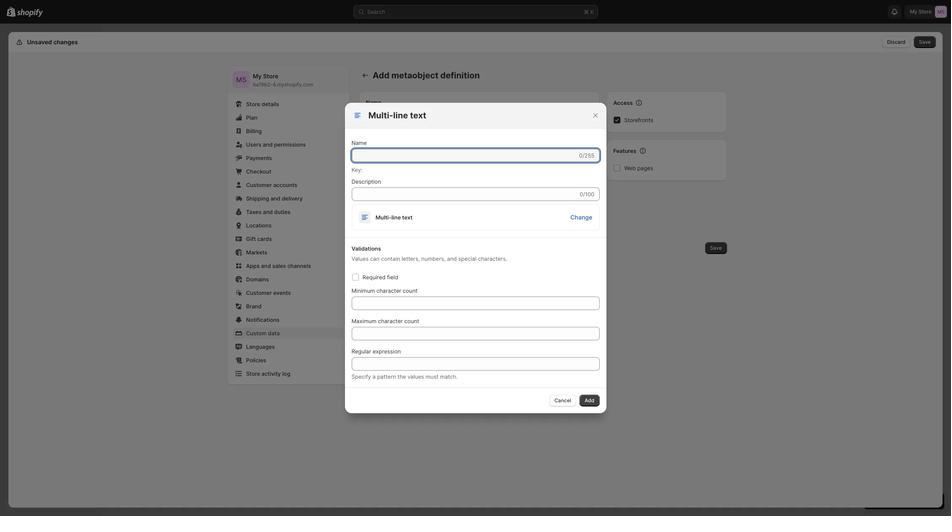 Task type: vqa. For each thing, say whether or not it's contained in the screenshot.
"character"
yes



Task type: locate. For each thing, give the bounding box(es) containing it.
1 horizontal spatial save
[[919, 39, 931, 45]]

store inside store details link
[[246, 101, 260, 108]]

store up plan
[[246, 101, 260, 108]]

storefronts
[[625, 117, 654, 124]]

specify a pattern the values must match.
[[352, 374, 458, 381]]

and right taxes
[[263, 209, 273, 216]]

shipping and delivery
[[246, 195, 303, 202]]

permissions
[[274, 141, 306, 148]]

0 vertical spatial store
[[263, 73, 279, 80]]

0 horizontal spatial save button
[[705, 243, 727, 254]]

0 vertical spatial customer
[[246, 182, 272, 189]]

store up the 'ba19b2-'
[[263, 73, 279, 80]]

taxes
[[246, 209, 262, 216]]

add for add metaobject definition
[[373, 70, 390, 81]]

save
[[919, 39, 931, 45], [710, 245, 722, 251]]

1 horizontal spatial save button
[[914, 36, 936, 48]]

languages
[[246, 344, 275, 351]]

regular
[[352, 349, 371, 355]]

1 vertical spatial multi-
[[376, 214, 392, 221]]

text down metaobject
[[410, 111, 427, 121]]

1 vertical spatial add
[[585, 398, 595, 404]]

and inside "link"
[[261, 263, 271, 270]]

customer down checkout
[[246, 182, 272, 189]]

events
[[273, 290, 291, 297]]

apps and sales channels
[[246, 263, 311, 270]]

2 customer from the top
[[246, 290, 272, 297]]

1 vertical spatial save button
[[705, 243, 727, 254]]

1 vertical spatial name
[[352, 140, 367, 146]]

ba19b2-
[[253, 81, 273, 88]]

access
[[614, 100, 633, 106]]

minimum character count
[[352, 288, 418, 295]]

count for maximum character count
[[404, 318, 419, 325]]

⌘ k
[[584, 8, 594, 15]]

customer
[[246, 182, 272, 189], [246, 290, 272, 297]]

2 vertical spatial store
[[246, 371, 260, 378]]

billing link
[[233, 125, 344, 137]]

count down letters,
[[403, 288, 418, 295]]

customer down domains
[[246, 290, 272, 297]]

discard
[[887, 39, 906, 45]]

markets link
[[233, 247, 344, 259]]

description
[[352, 178, 381, 185]]

field
[[387, 274, 398, 281]]

1 customer from the top
[[246, 182, 272, 189]]

ms button
[[233, 71, 250, 88]]

and right apps
[[261, 263, 271, 270]]

line
[[393, 111, 408, 121], [392, 214, 401, 221]]

Name text field
[[352, 149, 578, 162]]

0 horizontal spatial add
[[373, 70, 390, 81]]

add metaobject definition
[[373, 70, 480, 81]]

and right users
[[263, 141, 273, 148]]

multi-line text
[[369, 111, 427, 121], [376, 214, 413, 221]]

settings
[[25, 38, 49, 46]]

character right the maximum
[[378, 318, 403, 325]]

activity
[[262, 371, 281, 378]]

validations values can contain letters, numbers, and special characters.
[[352, 246, 507, 262]]

1 vertical spatial customer
[[246, 290, 272, 297]]

name
[[366, 99, 381, 106], [352, 140, 367, 146]]

and for taxes and duties
[[263, 209, 273, 216]]

None text field
[[352, 327, 600, 341], [352, 358, 600, 371], [352, 327, 600, 341], [352, 358, 600, 371]]

0 vertical spatial save
[[919, 39, 931, 45]]

count down minimum character count
[[404, 318, 419, 325]]

store
[[263, 73, 279, 80], [246, 101, 260, 108], [246, 371, 260, 378]]

1 vertical spatial save
[[710, 245, 722, 251]]

add for add
[[585, 398, 595, 404]]

None text field
[[352, 297, 600, 311]]

character for maximum
[[378, 318, 403, 325]]

validations
[[352, 246, 381, 252]]

name inside "multi-line text" dialog
[[352, 140, 367, 146]]

add left metaobject
[[373, 70, 390, 81]]

1 horizontal spatial add
[[585, 398, 595, 404]]

change
[[571, 214, 593, 221]]

gift cards
[[246, 236, 272, 243]]

character down field
[[377, 288, 401, 295]]

1 vertical spatial text
[[402, 214, 413, 221]]

0 vertical spatial add
[[373, 70, 390, 81]]

metaobject
[[392, 70, 439, 81]]

text
[[410, 111, 427, 121], [402, 214, 413, 221]]

count
[[403, 288, 418, 295], [404, 318, 419, 325]]

store down policies
[[246, 371, 260, 378]]

expression
[[373, 349, 401, 355]]

add inside settings dialog
[[373, 70, 390, 81]]

add button
[[580, 395, 600, 407]]

and inside validations values can contain letters, numbers, and special characters.
[[447, 256, 457, 262]]

domains link
[[233, 274, 344, 286]]

add
[[373, 70, 390, 81], [585, 398, 595, 404]]

gift
[[246, 236, 256, 243]]

0 vertical spatial text
[[410, 111, 427, 121]]

1 vertical spatial count
[[404, 318, 419, 325]]

and
[[263, 141, 273, 148], [271, 195, 280, 202], [263, 209, 273, 216], [447, 256, 457, 262], [261, 263, 271, 270]]

name inside settings dialog
[[366, 99, 381, 106]]

unsaved
[[27, 38, 52, 46]]

add inside button
[[585, 398, 595, 404]]

0 horizontal spatial save
[[710, 245, 722, 251]]

store inside store activity log link
[[246, 371, 260, 378]]

plan
[[246, 114, 257, 121]]

customer inside "link"
[[246, 290, 272, 297]]

0 vertical spatial character
[[377, 288, 401, 295]]

values
[[408, 374, 424, 381]]

the
[[398, 374, 406, 381]]

custom data
[[246, 330, 280, 337]]

my store ba19b2-4.myshopify.com
[[253, 73, 313, 88]]

apps
[[246, 263, 260, 270]]

changes
[[53, 38, 78, 46]]

cards
[[257, 236, 272, 243]]

0 vertical spatial name
[[366, 99, 381, 106]]

and for apps and sales channels
[[261, 263, 271, 270]]

k
[[591, 8, 594, 15]]

Description text field
[[352, 188, 578, 201]]

minimum
[[352, 288, 375, 295]]

unsaved changes
[[27, 38, 78, 46]]

apps and sales channels link
[[233, 260, 344, 272]]

store inside my store ba19b2-4.myshopify.com
[[263, 73, 279, 80]]

channels
[[288, 263, 311, 270]]

text up letters,
[[402, 214, 413, 221]]

0 vertical spatial count
[[403, 288, 418, 295]]

markets
[[246, 249, 267, 256]]

and left special
[[447, 256, 457, 262]]

accounts
[[273, 182, 297, 189]]

store for store details
[[246, 101, 260, 108]]

policies link
[[233, 355, 344, 367]]

locations link
[[233, 220, 344, 232]]

custom data link
[[233, 328, 344, 340]]

store details
[[246, 101, 279, 108]]

and down customer accounts
[[271, 195, 280, 202]]

store for store activity log
[[246, 371, 260, 378]]

my store image
[[233, 71, 250, 88]]

shipping
[[246, 195, 269, 202]]

add right cancel
[[585, 398, 595, 404]]

1 vertical spatial store
[[246, 101, 260, 108]]

discard button
[[882, 36, 911, 48]]

0 vertical spatial multi-
[[369, 111, 393, 121]]

multi-line text dialog
[[0, 103, 951, 414]]

1 vertical spatial character
[[378, 318, 403, 325]]



Task type: describe. For each thing, give the bounding box(es) containing it.
notifications link
[[233, 314, 344, 326]]

fields
[[366, 160, 382, 167]]

pages
[[638, 165, 653, 172]]

customer for customer events
[[246, 290, 272, 297]]

custom
[[246, 330, 267, 337]]

letters,
[[402, 256, 420, 262]]

customer events
[[246, 290, 291, 297]]

count for minimum character count
[[403, 288, 418, 295]]

features
[[614, 148, 637, 154]]

notifications
[[246, 317, 280, 324]]

data
[[268, 330, 280, 337]]

4.myshopify.com
[[273, 81, 313, 88]]

shipping and delivery link
[[233, 193, 344, 205]]

and for users and permissions
[[263, 141, 273, 148]]

web pages
[[625, 165, 653, 172]]

log
[[282, 371, 290, 378]]

0 vertical spatial save button
[[914, 36, 936, 48]]

users and permissions
[[246, 141, 306, 148]]

⌘
[[584, 8, 589, 15]]

character for minimum
[[377, 288, 401, 295]]

web
[[625, 165, 636, 172]]

settings dialog
[[8, 32, 943, 508]]

contain
[[381, 256, 400, 262]]

shopify image
[[17, 9, 43, 17]]

values
[[352, 256, 369, 262]]

save for save button to the left
[[710, 245, 722, 251]]

taxes and duties link
[[233, 206, 344, 218]]

brand
[[246, 303, 262, 310]]

languages link
[[233, 341, 344, 353]]

pattern
[[377, 374, 396, 381]]

search
[[367, 8, 385, 15]]

locations
[[246, 222, 272, 229]]

a
[[373, 374, 376, 381]]

required field
[[363, 274, 398, 281]]

1 vertical spatial multi-line text
[[376, 214, 413, 221]]

users
[[246, 141, 261, 148]]

cancel button
[[550, 395, 576, 407]]

maximum
[[352, 318, 377, 325]]

customer for customer accounts
[[246, 182, 272, 189]]

customer events link
[[233, 287, 344, 299]]

store details link
[[233, 98, 344, 110]]

duties
[[274, 209, 291, 216]]

customer accounts
[[246, 182, 297, 189]]

gift cards link
[[233, 233, 344, 245]]

required
[[363, 274, 386, 281]]

1 vertical spatial line
[[392, 214, 401, 221]]

my
[[253, 73, 262, 80]]

maximum character count
[[352, 318, 419, 325]]

plan link
[[233, 112, 344, 124]]

policies
[[246, 357, 266, 364]]

definition
[[441, 70, 480, 81]]

match.
[[440, 374, 458, 381]]

0 vertical spatial multi-line text
[[369, 111, 427, 121]]

store activity log
[[246, 371, 290, 378]]

special
[[459, 256, 477, 262]]

delivery
[[282, 195, 303, 202]]

key:
[[352, 167, 363, 173]]

characters.
[[478, 256, 507, 262]]

and for shipping and delivery
[[271, 195, 280, 202]]

0 vertical spatial line
[[393, 111, 408, 121]]

cancel
[[555, 398, 571, 404]]

checkout link
[[233, 166, 344, 178]]

shop settings menu element
[[228, 66, 349, 385]]

users and permissions link
[[233, 139, 344, 151]]

billing
[[246, 128, 262, 135]]

payments
[[246, 155, 272, 162]]

taxes and duties
[[246, 209, 291, 216]]

numbers,
[[422, 256, 446, 262]]

can
[[370, 256, 380, 262]]

customer accounts link
[[233, 179, 344, 191]]

save for save button to the top
[[919, 39, 931, 45]]

store activity log link
[[233, 368, 344, 380]]

must
[[426, 374, 439, 381]]

regular expression
[[352, 349, 401, 355]]



